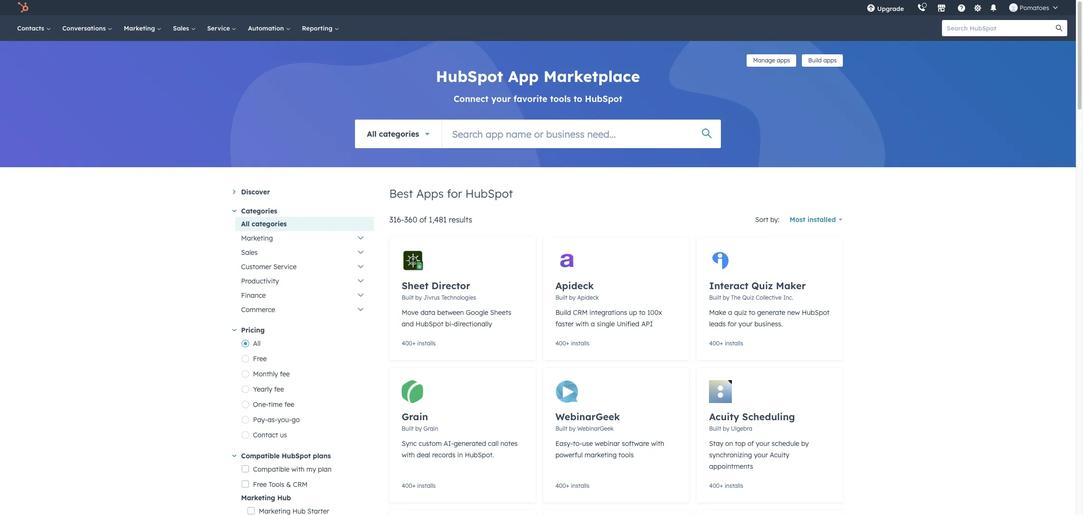 Task type: locate. For each thing, give the bounding box(es) containing it.
built up easy-
[[556, 425, 568, 432]]

with right faster
[[576, 320, 589, 328]]

built up make
[[709, 294, 721, 301]]

+ down faster
[[566, 340, 569, 347]]

caret image
[[233, 190, 235, 194], [232, 210, 237, 212], [232, 329, 237, 331], [232, 455, 237, 457]]

free
[[253, 355, 267, 363], [253, 480, 267, 489]]

menu containing pomatoes
[[860, 0, 1065, 15]]

contacts
[[17, 24, 46, 32]]

caret image inside "discover" dropdown button
[[233, 190, 235, 194]]

hubspot up compatible with my plan
[[282, 452, 311, 460]]

pomatoes button
[[1004, 0, 1064, 15]]

+ down appointments at the bottom right
[[720, 482, 723, 489]]

for inside make a quiz to generate new hubspot leads for your business.
[[728, 320, 737, 328]]

single
[[597, 320, 615, 328]]

marketplaces image
[[937, 4, 946, 13]]

1 free from the top
[[253, 355, 267, 363]]

caret image inside compatible hubspot plans dropdown button
[[232, 455, 237, 457]]

0 horizontal spatial a
[[591, 320, 595, 328]]

1 vertical spatial sales link
[[235, 245, 374, 260]]

a
[[728, 308, 732, 317], [591, 320, 595, 328]]

0 vertical spatial crm
[[573, 308, 588, 317]]

free inside compatible hubspot plans group
[[253, 480, 267, 489]]

maker
[[776, 280, 806, 292]]

0 vertical spatial fee
[[280, 370, 290, 378]]

0 vertical spatial acuity
[[709, 411, 739, 423]]

2 horizontal spatial all
[[367, 129, 377, 138]]

1 vertical spatial compatible
[[253, 465, 290, 474]]

1 horizontal spatial a
[[728, 308, 732, 317]]

0 horizontal spatial for
[[447, 186, 462, 201]]

400 down and
[[402, 340, 412, 347]]

appointments
[[709, 462, 753, 471]]

all categories inside all categories link
[[241, 220, 287, 228]]

400 for grain
[[402, 482, 412, 489]]

1 vertical spatial tools
[[619, 451, 634, 459]]

by down sheet
[[415, 294, 422, 301]]

leads
[[709, 320, 726, 328]]

built up the "stay"
[[709, 425, 721, 432]]

a inside build crm integrations up to 100x faster with a single unified api
[[591, 320, 595, 328]]

productivity
[[241, 277, 279, 285]]

1 vertical spatial apideck
[[577, 294, 599, 301]]

acuity inside stay on top of your schedule by synchronizing your acuity appointments
[[770, 451, 790, 459]]

0 horizontal spatial to
[[574, 93, 582, 104]]

build inside the build apps link
[[808, 57, 822, 64]]

build crm integrations up to 100x faster with a single unified api
[[556, 308, 662, 328]]

0 vertical spatial for
[[447, 186, 462, 201]]

compatible hubspot plans button
[[232, 450, 374, 462]]

connect your favorite tools to hubspot
[[454, 93, 622, 104]]

move
[[402, 308, 419, 317]]

0 horizontal spatial of
[[419, 215, 427, 224]]

finance link
[[235, 288, 374, 303]]

1 horizontal spatial for
[[728, 320, 737, 328]]

most installed
[[790, 215, 836, 224]]

0 vertical spatial of
[[419, 215, 427, 224]]

installs for sheet
[[417, 340, 436, 347]]

hubspot up results
[[465, 186, 513, 201]]

make a quiz to generate new hubspot leads for your business.
[[709, 308, 830, 328]]

notifications button
[[986, 0, 1002, 15]]

build inside build crm integrations up to 100x faster with a single unified api
[[556, 308, 571, 317]]

by inside webinargeek built by webinargeek
[[569, 425, 576, 432]]

built inside interact quiz maker built by the quiz collective inc.
[[709, 294, 721, 301]]

sales link
[[167, 15, 201, 41], [235, 245, 374, 260]]

installs for acuity
[[725, 482, 743, 489]]

1 vertical spatial build
[[556, 308, 571, 317]]

caret image for compatible hubspot plans
[[232, 455, 237, 457]]

with
[[576, 320, 589, 328], [651, 439, 664, 448], [402, 451, 415, 459], [291, 465, 305, 474]]

with down the sync at the left bottom
[[402, 451, 415, 459]]

make
[[709, 308, 726, 317]]

with left my
[[291, 465, 305, 474]]

plan
[[318, 465, 332, 474]]

1 horizontal spatial all
[[253, 339, 261, 348]]

400 + installs
[[402, 340, 436, 347], [556, 340, 590, 347], [709, 340, 743, 347], [402, 482, 436, 489], [556, 482, 590, 489], [709, 482, 743, 489]]

hubspot inside move data between google sheets and hubspot bi-directionally
[[416, 320, 444, 328]]

ai-
[[444, 439, 454, 448]]

to inside make a quiz to generate new hubspot leads for your business.
[[749, 308, 755, 317]]

hubspot inside compatible hubspot plans dropdown button
[[282, 452, 311, 460]]

+ down leads
[[720, 340, 723, 347]]

1 vertical spatial crm
[[293, 480, 308, 489]]

crm up faster
[[573, 308, 588, 317]]

0 vertical spatial build
[[808, 57, 822, 64]]

best
[[389, 186, 413, 201]]

installs down appointments at the bottom right
[[725, 482, 743, 489]]

1 apps from the left
[[777, 57, 790, 64]]

contacts link
[[11, 15, 57, 41]]

a left quiz
[[728, 308, 732, 317]]

build right manage apps
[[808, 57, 822, 64]]

installs for webinargeek
[[571, 482, 590, 489]]

api
[[641, 320, 653, 328]]

built
[[402, 294, 414, 301], [556, 294, 568, 301], [709, 294, 721, 301], [402, 425, 414, 432], [556, 425, 568, 432], [709, 425, 721, 432]]

by up on at bottom right
[[723, 425, 730, 432]]

a left single
[[591, 320, 595, 328]]

built down sheet
[[402, 294, 414, 301]]

of right top
[[748, 439, 754, 448]]

400 + installs for acuity
[[709, 482, 743, 489]]

quiz right the
[[742, 294, 754, 301]]

400 down leads
[[709, 340, 720, 347]]

0 horizontal spatial sales link
[[167, 15, 201, 41]]

1 horizontal spatial sales
[[241, 248, 258, 257]]

0 horizontal spatial all
[[241, 220, 250, 228]]

1 horizontal spatial all categories
[[367, 129, 419, 138]]

apps
[[777, 57, 790, 64], [823, 57, 837, 64]]

400 + installs down faster
[[556, 340, 590, 347]]

marketplaces button
[[932, 0, 952, 15]]

for down quiz
[[728, 320, 737, 328]]

ulgebra
[[731, 425, 753, 432]]

0 horizontal spatial build
[[556, 308, 571, 317]]

automation
[[248, 24, 286, 32]]

hubspot right new
[[802, 308, 830, 317]]

your down quiz
[[739, 320, 753, 328]]

2 horizontal spatial to
[[749, 308, 755, 317]]

up
[[629, 308, 637, 317]]

to
[[574, 93, 582, 104], [639, 308, 646, 317], [749, 308, 755, 317]]

grain up the sync at the left bottom
[[402, 411, 428, 423]]

installs down "deal"
[[417, 482, 436, 489]]

settings link
[[972, 3, 984, 13]]

my
[[306, 465, 316, 474]]

0 horizontal spatial acuity
[[709, 411, 739, 423]]

400 down powerful
[[556, 482, 566, 489]]

compatible up "tools" in the left bottom of the page
[[253, 465, 290, 474]]

1 horizontal spatial categories
[[379, 129, 419, 138]]

service up productivity link
[[273, 263, 297, 271]]

1 vertical spatial free
[[253, 480, 267, 489]]

all categories link
[[235, 217, 374, 231]]

1 vertical spatial all
[[241, 220, 250, 228]]

0 vertical spatial marketing link
[[118, 15, 167, 41]]

new
[[787, 308, 800, 317]]

1 vertical spatial all categories
[[241, 220, 287, 228]]

installs down faster
[[571, 340, 590, 347]]

marketing
[[124, 24, 157, 32], [241, 234, 273, 243], [241, 494, 275, 502]]

by up faster
[[569, 294, 576, 301]]

apideck
[[556, 280, 594, 292], [577, 294, 599, 301]]

fee up time
[[274, 385, 284, 394]]

crm right &
[[293, 480, 308, 489]]

go
[[292, 416, 300, 424]]

free up marketing hub
[[253, 480, 267, 489]]

sales up customer
[[241, 248, 258, 257]]

upgrade image
[[867, 4, 875, 13]]

+ down powerful
[[566, 482, 569, 489]]

quiz up collective
[[752, 280, 773, 292]]

categories inside popup button
[[379, 129, 419, 138]]

400 + installs down and
[[402, 340, 436, 347]]

acuity down schedule
[[770, 451, 790, 459]]

to inside build crm integrations up to 100x faster with a single unified api
[[639, 308, 646, 317]]

to-
[[573, 439, 582, 448]]

0 horizontal spatial apps
[[777, 57, 790, 64]]

move data between google sheets and hubspot bi-directionally
[[402, 308, 512, 328]]

1 vertical spatial fee
[[274, 385, 284, 394]]

1 vertical spatial categories
[[252, 220, 287, 228]]

fee right time
[[284, 400, 294, 409]]

easy-
[[556, 439, 573, 448]]

installs down leads
[[725, 340, 743, 347]]

0 vertical spatial a
[[728, 308, 732, 317]]

reporting link
[[296, 15, 345, 41]]

by up the sync at the left bottom
[[415, 425, 422, 432]]

1 vertical spatial acuity
[[770, 451, 790, 459]]

interact quiz maker built by the quiz collective inc.
[[709, 280, 806, 301]]

compatible down contact
[[241, 452, 280, 460]]

sales left the service link
[[173, 24, 191, 32]]

+ down the sync at the left bottom
[[412, 482, 416, 489]]

1 horizontal spatial of
[[748, 439, 754, 448]]

one-time fee
[[253, 400, 294, 409]]

&
[[286, 480, 291, 489]]

1 horizontal spatial acuity
[[770, 451, 790, 459]]

hubspot.
[[465, 451, 494, 459]]

0 horizontal spatial crm
[[293, 480, 308, 489]]

by inside acuity scheduling built by ulgebra
[[723, 425, 730, 432]]

compatible with my plan
[[253, 465, 332, 474]]

0 vertical spatial sales link
[[167, 15, 201, 41]]

400 + installs down powerful
[[556, 482, 590, 489]]

0 horizontal spatial marketing link
[[118, 15, 167, 41]]

powerful
[[556, 451, 583, 459]]

compatible hubspot plans group
[[241, 477, 374, 515]]

for right 'apps'
[[447, 186, 462, 201]]

100x
[[647, 308, 662, 317]]

0 vertical spatial free
[[253, 355, 267, 363]]

+ for acuity
[[720, 482, 723, 489]]

customer service
[[241, 263, 297, 271]]

free inside pricing "group"
[[253, 355, 267, 363]]

search image
[[1056, 25, 1063, 31]]

pay-as-you-go
[[253, 416, 300, 424]]

2 vertical spatial all
[[253, 339, 261, 348]]

400 + installs for interact
[[709, 340, 743, 347]]

pricing button
[[232, 325, 374, 336]]

1 horizontal spatial crm
[[573, 308, 588, 317]]

caret image for categories
[[232, 210, 237, 212]]

with right the software
[[651, 439, 664, 448]]

marketing link
[[118, 15, 167, 41], [235, 231, 374, 245]]

manage
[[753, 57, 775, 64]]

caret image inside pricing dropdown button
[[232, 329, 237, 331]]

free up monthly
[[253, 355, 267, 363]]

1 vertical spatial webinargeek
[[577, 425, 614, 432]]

on
[[725, 439, 733, 448]]

of right '360' at the left
[[419, 215, 427, 224]]

all categories inside all categories popup button
[[367, 129, 419, 138]]

0 horizontal spatial categories
[[252, 220, 287, 228]]

1 horizontal spatial build
[[808, 57, 822, 64]]

by up to-
[[569, 425, 576, 432]]

1 horizontal spatial tools
[[619, 451, 634, 459]]

webinar
[[595, 439, 620, 448]]

hubspot down "marketplace"
[[585, 93, 622, 104]]

400 down the sync at the left bottom
[[402, 482, 412, 489]]

marketing for the topmost marketing "link"
[[124, 24, 157, 32]]

1 vertical spatial marketing link
[[235, 231, 374, 245]]

0 vertical spatial sales
[[173, 24, 191, 32]]

marketing hub
[[241, 494, 291, 502]]

acuity up ulgebra
[[709, 411, 739, 423]]

you-
[[277, 416, 292, 424]]

apideck up faster
[[556, 280, 594, 292]]

integrations
[[590, 308, 627, 317]]

compatible inside dropdown button
[[241, 452, 280, 460]]

by right schedule
[[801, 439, 809, 448]]

1 vertical spatial for
[[728, 320, 737, 328]]

marketing inside compatible hubspot plans group
[[241, 494, 275, 502]]

with inside the sync custom ai-generated call notes with deal records in hubspot.
[[402, 451, 415, 459]]

notifications image
[[989, 4, 998, 13]]

1 horizontal spatial to
[[639, 308, 646, 317]]

tools down the software
[[619, 451, 634, 459]]

built up faster
[[556, 294, 568, 301]]

0 vertical spatial grain
[[402, 411, 428, 423]]

connect
[[454, 93, 489, 104]]

0 vertical spatial all categories
[[367, 129, 419, 138]]

of inside stay on top of your schedule by synchronizing your acuity appointments
[[748, 439, 754, 448]]

caret image for discover
[[233, 190, 235, 194]]

0 horizontal spatial sales
[[173, 24, 191, 32]]

collective
[[756, 294, 782, 301]]

2 vertical spatial marketing
[[241, 494, 275, 502]]

2 free from the top
[[253, 480, 267, 489]]

use
[[582, 439, 593, 448]]

service left 'automation'
[[207, 24, 232, 32]]

to down "marketplace"
[[574, 93, 582, 104]]

installs down data
[[417, 340, 436, 347]]

your left favorite
[[491, 93, 511, 104]]

1 horizontal spatial service
[[273, 263, 297, 271]]

1 horizontal spatial apps
[[823, 57, 837, 64]]

0 horizontal spatial all categories
[[241, 220, 287, 228]]

400 down faster
[[556, 340, 566, 347]]

caret image for pricing
[[232, 329, 237, 331]]

director
[[432, 280, 470, 292]]

menu
[[860, 0, 1065, 15]]

compatible for compatible with my plan
[[253, 465, 290, 474]]

to right up
[[639, 308, 646, 317]]

0 vertical spatial marketing
[[124, 24, 157, 32]]

build for build apps
[[808, 57, 822, 64]]

0 vertical spatial all
[[367, 129, 377, 138]]

tools inside the easy-to-use webinar software with powerful marketing tools
[[619, 451, 634, 459]]

400 + installs down appointments at the bottom right
[[709, 482, 743, 489]]

by inside apideck built by apideck
[[569, 294, 576, 301]]

apideck up integrations
[[577, 294, 599, 301]]

400 + installs for sheet
[[402, 340, 436, 347]]

+ down and
[[412, 340, 416, 347]]

technologies
[[442, 294, 476, 301]]

of
[[419, 215, 427, 224], [748, 439, 754, 448]]

sheet director built by jivrus technologies
[[402, 280, 476, 301]]

2 apps from the left
[[823, 57, 837, 64]]

400 for webinargeek
[[556, 482, 566, 489]]

400 + installs for grain
[[402, 482, 436, 489]]

with inside build crm integrations up to 100x faster with a single unified api
[[576, 320, 589, 328]]

1 horizontal spatial sales link
[[235, 245, 374, 260]]

app
[[508, 67, 539, 86]]

+
[[412, 340, 416, 347], [566, 340, 569, 347], [720, 340, 723, 347], [412, 482, 416, 489], [566, 482, 569, 489], [720, 482, 723, 489]]

0 vertical spatial categories
[[379, 129, 419, 138]]

fee right monthly
[[280, 370, 290, 378]]

400 + installs down leads
[[709, 340, 743, 347]]

installs for apideck
[[571, 340, 590, 347]]

400 + installs down "deal"
[[402, 482, 436, 489]]

0 vertical spatial service
[[207, 24, 232, 32]]

to right quiz
[[749, 308, 755, 317]]

by left the
[[723, 294, 730, 301]]

most
[[790, 215, 806, 224]]

Search app name or business need... search field
[[442, 120, 721, 148]]

free for free
[[253, 355, 267, 363]]

build up faster
[[556, 308, 571, 317]]

400 down appointments at the bottom right
[[709, 482, 720, 489]]

400 + installs for apideck
[[556, 340, 590, 347]]

1 vertical spatial of
[[748, 439, 754, 448]]

built up the sync at the left bottom
[[402, 425, 414, 432]]

deal
[[417, 451, 430, 459]]

generated
[[454, 439, 486, 448]]

tools right favorite
[[550, 93, 571, 104]]

webinargeek inside webinargeek built by webinargeek
[[577, 425, 614, 432]]

hubspot app marketplace link
[[436, 67, 640, 86]]

+ for apideck
[[566, 340, 569, 347]]

compatible for compatible hubspot plans
[[241, 452, 280, 460]]

menu item
[[911, 0, 913, 15]]

hubspot image
[[17, 2, 29, 13]]

calling icon image
[[917, 4, 926, 12]]

apps for build apps
[[823, 57, 837, 64]]

installs down powerful
[[571, 482, 590, 489]]

caret image inside categories dropdown button
[[232, 210, 237, 212]]

grain up custom
[[424, 425, 438, 432]]

built inside "sheet director built by jivrus technologies"
[[402, 294, 414, 301]]

1 vertical spatial a
[[591, 320, 595, 328]]

0 vertical spatial compatible
[[241, 452, 280, 460]]

hubspot down data
[[416, 320, 444, 328]]

quiz
[[752, 280, 773, 292], [742, 294, 754, 301]]

0 vertical spatial tools
[[550, 93, 571, 104]]

sync
[[402, 439, 417, 448]]



Task type: vqa. For each thing, say whether or not it's contained in the screenshot.
team to the bottom
no



Task type: describe. For each thing, give the bounding box(es) containing it.
built inside webinargeek built by webinargeek
[[556, 425, 568, 432]]

customer
[[241, 263, 272, 271]]

marketplace
[[544, 67, 640, 86]]

contact us
[[253, 431, 287, 439]]

+ for grain
[[412, 482, 416, 489]]

stay on top of your schedule by synchronizing your acuity appointments
[[709, 439, 809, 471]]

sheets
[[490, 308, 512, 317]]

google
[[466, 308, 488, 317]]

1 vertical spatial marketing
[[241, 234, 273, 243]]

records
[[432, 451, 456, 459]]

and
[[402, 320, 414, 328]]

free for free tools & crm
[[253, 480, 267, 489]]

1 vertical spatial grain
[[424, 425, 438, 432]]

hub
[[277, 494, 291, 502]]

generate
[[757, 308, 786, 317]]

grain built by grain
[[402, 411, 438, 432]]

installs for grain
[[417, 482, 436, 489]]

productivity link
[[235, 274, 374, 288]]

all inside popup button
[[367, 129, 377, 138]]

by inside "sheet director built by jivrus technologies"
[[415, 294, 422, 301]]

hubspot link
[[11, 2, 36, 13]]

one-
[[253, 400, 269, 409]]

contact
[[253, 431, 278, 439]]

400 for apideck
[[556, 340, 566, 347]]

pay-
[[253, 416, 268, 424]]

400 for acuity
[[709, 482, 720, 489]]

installs for interact
[[725, 340, 743, 347]]

1 vertical spatial quiz
[[742, 294, 754, 301]]

all inside pricing "group"
[[253, 339, 261, 348]]

installed
[[808, 215, 836, 224]]

400 + installs for webinargeek
[[556, 482, 590, 489]]

settings image
[[973, 4, 982, 13]]

conversations
[[62, 24, 108, 32]]

built inside acuity scheduling built by ulgebra
[[709, 425, 721, 432]]

0 vertical spatial apideck
[[556, 280, 594, 292]]

best apps for hubspot
[[389, 186, 513, 201]]

apideck built by apideck
[[556, 280, 599, 301]]

business.
[[755, 320, 783, 328]]

help image
[[957, 4, 966, 13]]

pricing
[[241, 326, 265, 335]]

search button
[[1051, 20, 1068, 36]]

monthly
[[253, 370, 278, 378]]

acuity inside acuity scheduling built by ulgebra
[[709, 411, 739, 423]]

apps for manage apps
[[777, 57, 790, 64]]

with inside the easy-to-use webinar software with powerful marketing tools
[[651, 439, 664, 448]]

quiz
[[734, 308, 747, 317]]

build for build crm integrations up to 100x faster with a single unified api
[[556, 308, 571, 317]]

to for tools
[[574, 93, 582, 104]]

call
[[488, 439, 499, 448]]

help button
[[954, 0, 970, 15]]

favorite
[[514, 93, 548, 104]]

+ for webinargeek
[[566, 482, 569, 489]]

scheduling
[[742, 411, 795, 423]]

commerce link
[[235, 303, 374, 317]]

build apps
[[808, 57, 837, 64]]

marketing for marketing hub
[[241, 494, 275, 502]]

synchronizing
[[709, 451, 752, 459]]

plans
[[313, 452, 331, 460]]

by:
[[770, 215, 780, 224]]

yearly fee
[[253, 385, 284, 394]]

+ for interact
[[720, 340, 723, 347]]

all categories button
[[355, 120, 442, 148]]

marketing
[[585, 451, 617, 459]]

reporting
[[302, 24, 334, 32]]

316-360 of 1,481 results
[[389, 215, 472, 224]]

316-
[[389, 215, 404, 224]]

tyler black image
[[1009, 3, 1018, 12]]

sort by:
[[755, 215, 780, 224]]

your right synchronizing
[[754, 451, 768, 459]]

most installed button
[[783, 210, 843, 229]]

pomatoes
[[1020, 4, 1049, 11]]

a inside make a quiz to generate new hubspot leads for your business.
[[728, 308, 732, 317]]

us
[[280, 431, 287, 439]]

by inside stay on top of your schedule by synchronizing your acuity appointments
[[801, 439, 809, 448]]

hubspot app marketplace
[[436, 67, 640, 86]]

hubspot up connect
[[436, 67, 503, 86]]

data
[[421, 308, 435, 317]]

interact
[[709, 280, 749, 292]]

built inside apideck built by apideck
[[556, 294, 568, 301]]

1 horizontal spatial marketing link
[[235, 231, 374, 245]]

2 vertical spatial fee
[[284, 400, 294, 409]]

discover button
[[233, 186, 374, 198]]

yearly
[[253, 385, 272, 394]]

software
[[622, 439, 649, 448]]

0 horizontal spatial service
[[207, 24, 232, 32]]

400 for sheet
[[402, 340, 412, 347]]

results
[[449, 215, 472, 224]]

1 vertical spatial sales
[[241, 248, 258, 257]]

crm inside compatible hubspot plans group
[[293, 480, 308, 489]]

acuity scheduling built by ulgebra
[[709, 411, 795, 432]]

+ for sheet
[[412, 340, 416, 347]]

fee for yearly fee
[[274, 385, 284, 394]]

to for up
[[639, 308, 646, 317]]

finance
[[241, 291, 266, 300]]

manage apps
[[753, 57, 790, 64]]

fee for monthly fee
[[280, 370, 290, 378]]

categories
[[241, 207, 277, 215]]

bi-
[[445, 320, 454, 328]]

faster
[[556, 320, 574, 328]]

0 vertical spatial quiz
[[752, 280, 773, 292]]

by inside interact quiz maker built by the quiz collective inc.
[[723, 294, 730, 301]]

easy-to-use webinar software with powerful marketing tools
[[556, 439, 664, 459]]

apps
[[416, 186, 444, 201]]

400 for interact
[[709, 340, 720, 347]]

crm inside build crm integrations up to 100x faster with a single unified api
[[573, 308, 588, 317]]

directionally
[[454, 320, 492, 328]]

build apps link
[[802, 54, 843, 67]]

as-
[[268, 416, 278, 424]]

by inside grain built by grain
[[415, 425, 422, 432]]

0 horizontal spatial tools
[[550, 93, 571, 104]]

pricing group
[[241, 336, 374, 443]]

0 vertical spatial webinargeek
[[556, 411, 620, 423]]

built inside grain built by grain
[[402, 425, 414, 432]]

1 vertical spatial service
[[273, 263, 297, 271]]

monthly fee
[[253, 370, 290, 378]]

between
[[437, 308, 464, 317]]

calling icon button
[[914, 1, 930, 14]]

manage apps link
[[747, 54, 797, 67]]

service link
[[201, 15, 242, 41]]

your right top
[[756, 439, 770, 448]]

Search HubSpot search field
[[942, 20, 1059, 36]]

the
[[731, 294, 741, 301]]

your inside make a quiz to generate new hubspot leads for your business.
[[739, 320, 753, 328]]

stay
[[709, 439, 724, 448]]

tools
[[269, 480, 284, 489]]

hubspot inside make a quiz to generate new hubspot leads for your business.
[[802, 308, 830, 317]]



